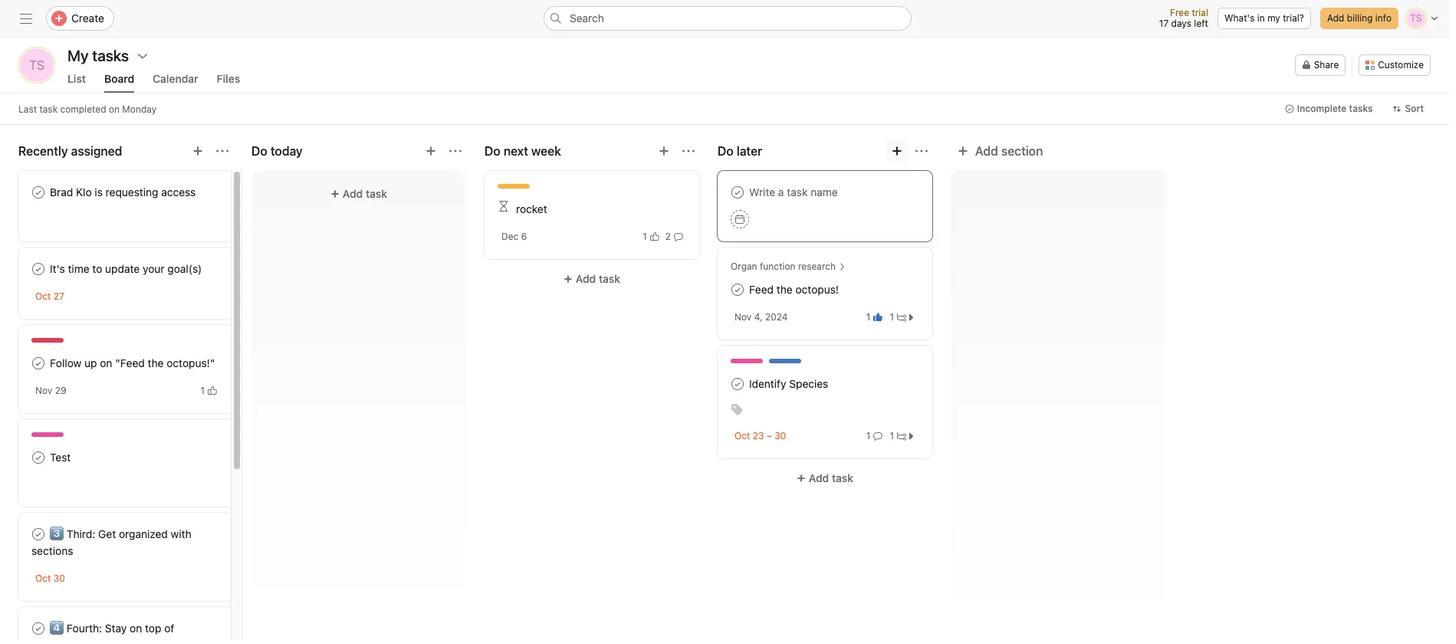Task type: locate. For each thing, give the bounding box(es) containing it.
0 vertical spatial 30
[[775, 430, 786, 442]]

0 horizontal spatial nov
[[35, 385, 52, 396]]

completed checkbox left 4️⃣
[[29, 620, 48, 638]]

on left monday
[[109, 103, 120, 115]]

1 add task image from the left
[[192, 145, 204, 157]]

incoming
[[31, 639, 77, 640]]

octopus!
[[796, 283, 839, 296]]

completed checkbox left follow
[[29, 354, 48, 373]]

third:
[[67, 528, 95, 541]]

add task
[[343, 187, 387, 200], [576, 272, 620, 285], [809, 472, 854, 485]]

recently assigned
[[18, 144, 122, 158]]

2 vertical spatial add task
[[809, 472, 854, 485]]

oct left 27
[[35, 291, 51, 302]]

dec
[[502, 231, 519, 242]]

free
[[1170, 7, 1189, 18]]

dec 6 button
[[502, 231, 527, 242]]

completed checkbox left the it's
[[29, 260, 48, 278]]

on left the top
[[130, 622, 142, 635]]

3 add task image from the left
[[891, 145, 903, 157]]

0 vertical spatial oct
[[35, 291, 51, 302]]

0 vertical spatial the
[[777, 283, 793, 296]]

2 add task image from the left
[[658, 145, 670, 157]]

nov 4, 2024 button
[[735, 311, 788, 323]]

"feed
[[115, 357, 145, 370]]

next week
[[504, 144, 561, 158]]

4,
[[754, 311, 763, 323]]

2
[[665, 230, 671, 242]]

23
[[753, 430, 764, 442]]

add task image for do next week
[[658, 145, 670, 157]]

Write a task name text field
[[731, 184, 919, 201]]

function
[[760, 261, 796, 272]]

brad
[[50, 186, 73, 199]]

2 horizontal spatial add task image
[[891, 145, 903, 157]]

3️⃣
[[50, 528, 64, 541]]

1 horizontal spatial add task image
[[658, 145, 670, 157]]

search button
[[544, 6, 912, 31]]

of
[[164, 622, 174, 635]]

1 horizontal spatial more section actions image
[[682, 145, 695, 157]]

oct 27 button
[[35, 291, 64, 302]]

Completed checkbox
[[728, 183, 747, 202], [29, 449, 48, 467], [29, 525, 48, 544], [29, 620, 48, 638]]

2 button
[[662, 229, 686, 244]]

2 horizontal spatial add task
[[809, 472, 854, 485]]

completed checkbox left "3️⃣"
[[29, 525, 48, 544]]

incomplete tasks
[[1297, 103, 1373, 114]]

oct for it's time to update your goal(s)
[[35, 291, 51, 302]]

the right "feed
[[148, 357, 164, 370]]

completed image left test
[[29, 449, 48, 467]]

completed checkbox for identify
[[728, 375, 747, 393]]

incomplete tasks button
[[1278, 98, 1380, 120]]

share
[[1314, 59, 1339, 71]]

17
[[1159, 18, 1169, 29]]

1 horizontal spatial nov
[[735, 311, 752, 323]]

nov for feed the octopus!
[[735, 311, 752, 323]]

nov for follow up on "feed the octopus!"
[[35, 385, 52, 396]]

on inside 4️⃣ fourth: stay on top of incoming work
[[130, 622, 142, 635]]

0 horizontal spatial add task image
[[192, 145, 204, 157]]

1 horizontal spatial add task
[[576, 272, 620, 285]]

30 down the sections
[[54, 573, 65, 584]]

completed image left identify
[[728, 375, 747, 393]]

fourth:
[[67, 622, 102, 635]]

completed image left 4️⃣
[[29, 620, 48, 638]]

share button
[[1295, 54, 1346, 76]]

task
[[39, 103, 58, 115], [366, 187, 387, 200], [599, 272, 620, 285], [832, 472, 854, 485]]

1 vertical spatial the
[[148, 357, 164, 370]]

1 horizontal spatial the
[[777, 283, 793, 296]]

time
[[68, 262, 89, 275]]

trial
[[1192, 7, 1208, 18]]

completed checkbox down do later
[[728, 183, 747, 202]]

add task button
[[261, 180, 457, 208], [485, 265, 699, 293], [718, 465, 932, 492]]

completed image
[[29, 183, 48, 202], [29, 260, 48, 278], [728, 281, 747, 299], [29, 354, 48, 373], [728, 375, 747, 393], [29, 449, 48, 467], [29, 525, 48, 544], [29, 620, 48, 638]]

2 vertical spatial on
[[130, 622, 142, 635]]

add task for add task "button" to the middle
[[576, 272, 620, 285]]

on right up
[[100, 357, 112, 370]]

add inside "add section" button
[[975, 144, 998, 158]]

on for completed
[[109, 103, 120, 115]]

show options image
[[137, 50, 149, 62]]

2 more section actions image from the left
[[682, 145, 695, 157]]

0 vertical spatial add task
[[343, 187, 387, 200]]

organ function research
[[731, 261, 836, 272]]

nov 4, 2024
[[735, 311, 788, 323]]

calendar link
[[153, 72, 198, 93]]

completed image left follow
[[29, 354, 48, 373]]

tasks
[[1349, 103, 1373, 114]]

your
[[143, 262, 165, 275]]

1 vertical spatial add task button
[[485, 265, 699, 293]]

completed image left brad
[[29, 183, 48, 202]]

3️⃣ third: get organized with sections
[[31, 528, 191, 557]]

add section
[[975, 144, 1043, 158]]

29
[[55, 385, 66, 396]]

2 horizontal spatial more section actions image
[[916, 145, 928, 157]]

organ
[[731, 261, 757, 272]]

2 horizontal spatial add task button
[[718, 465, 932, 492]]

0 vertical spatial on
[[109, 103, 120, 115]]

add task image
[[425, 145, 437, 157]]

nov left the 29
[[35, 385, 52, 396]]

1 more section actions image from the left
[[216, 145, 229, 157]]

do next week
[[485, 144, 561, 158]]

in
[[1257, 12, 1265, 24]]

add for add task "button" to the middle
[[576, 272, 596, 285]]

oct left 23
[[735, 430, 750, 442]]

search
[[570, 12, 604, 25]]

nov left 4,
[[735, 311, 752, 323]]

top
[[145, 622, 161, 635]]

30
[[775, 430, 786, 442], [54, 573, 65, 584]]

with
[[171, 528, 191, 541]]

completed image
[[728, 183, 747, 202]]

do
[[485, 144, 501, 158]]

more section actions image
[[449, 145, 462, 157]]

days
[[1171, 18, 1192, 29]]

completed checkbox left brad
[[29, 183, 48, 202]]

0 horizontal spatial more section actions image
[[216, 145, 229, 157]]

info
[[1376, 12, 1392, 24]]

add for "add section" button
[[975, 144, 998, 158]]

requesting
[[106, 186, 158, 199]]

1 vertical spatial 30
[[54, 573, 65, 584]]

1 vertical spatial on
[[100, 357, 112, 370]]

completed image left "3️⃣"
[[29, 525, 48, 544]]

research
[[798, 261, 836, 272]]

0 vertical spatial nov
[[735, 311, 752, 323]]

1 vertical spatial nov
[[35, 385, 52, 396]]

Completed checkbox
[[29, 183, 48, 202], [29, 260, 48, 278], [728, 281, 747, 299], [29, 354, 48, 373], [728, 375, 747, 393]]

6
[[521, 231, 527, 242]]

completed checkbox for follow
[[29, 354, 48, 373]]

completed image left feed
[[728, 281, 747, 299]]

rocket
[[516, 202, 547, 215]]

completed checkbox for it's
[[29, 260, 48, 278]]

ts button
[[18, 47, 55, 84]]

what's in my trial? button
[[1218, 8, 1311, 29]]

completed image left the it's
[[29, 260, 48, 278]]

completed checkbox left identify
[[728, 375, 747, 393]]

my
[[1268, 12, 1281, 24]]

completed checkbox left test
[[29, 449, 48, 467]]

2 vertical spatial add task button
[[718, 465, 932, 492]]

add inside add billing info button
[[1327, 12, 1345, 24]]

more section actions image
[[216, 145, 229, 157], [682, 145, 695, 157], [916, 145, 928, 157]]

2 vertical spatial oct
[[35, 573, 51, 584]]

30 right –
[[775, 430, 786, 442]]

add for add task "button" to the right
[[809, 472, 829, 485]]

0 horizontal spatial add task button
[[261, 180, 457, 208]]

add task for add task "button" to the right
[[809, 472, 854, 485]]

free trial 17 days left
[[1159, 7, 1208, 29]]

add task image for recently assigned
[[192, 145, 204, 157]]

1 vertical spatial oct
[[735, 430, 750, 442]]

the down organ function research
[[777, 283, 793, 296]]

add
[[1327, 12, 1345, 24], [975, 144, 998, 158], [343, 187, 363, 200], [576, 272, 596, 285], [809, 472, 829, 485]]

1 vertical spatial add task
[[576, 272, 620, 285]]

completed checkbox left feed
[[728, 281, 747, 299]]

completed image for brad klo is requesting access
[[29, 183, 48, 202]]

0 horizontal spatial add task
[[343, 187, 387, 200]]

oct down the sections
[[35, 573, 51, 584]]

completed image for 4️⃣ fourth: stay on top of incoming work
[[29, 620, 48, 638]]

3 more section actions image from the left
[[916, 145, 928, 157]]

completed
[[60, 103, 106, 115]]

add task image
[[192, 145, 204, 157], [658, 145, 670, 157], [891, 145, 903, 157]]

0 horizontal spatial the
[[148, 357, 164, 370]]

oct 30
[[35, 573, 65, 584]]

on
[[109, 103, 120, 115], [100, 357, 112, 370], [130, 622, 142, 635]]

goal(s)
[[167, 262, 202, 275]]



Task type: vqa. For each thing, say whether or not it's contained in the screenshot.
History IMAGE
no



Task type: describe. For each thing, give the bounding box(es) containing it.
incomplete
[[1297, 103, 1347, 114]]

customize button
[[1359, 54, 1431, 76]]

what's in my trial?
[[1225, 12, 1304, 24]]

left
[[1194, 18, 1208, 29]]

expand sidebar image
[[20, 12, 32, 25]]

access
[[161, 186, 196, 199]]

follow up on "feed the octopus!"
[[50, 357, 215, 370]]

0 horizontal spatial 30
[[54, 573, 65, 584]]

identify
[[749, 377, 786, 390]]

completed checkbox for 3️⃣ third: get organized with sections
[[29, 525, 48, 544]]

1 horizontal spatial 30
[[775, 430, 786, 442]]

do later
[[718, 144, 762, 158]]

completed image for follow up on "feed the octopus!"
[[29, 354, 48, 373]]

board
[[104, 72, 134, 85]]

oct 23 – 30
[[735, 430, 786, 442]]

completed checkbox for 4️⃣ fourth: stay on top of incoming work
[[29, 620, 48, 638]]

more section actions image for do later
[[916, 145, 928, 157]]

0 vertical spatial add task button
[[261, 180, 457, 208]]

sort button
[[1386, 98, 1431, 120]]

my tasks
[[67, 47, 129, 64]]

more section actions image for recently assigned
[[216, 145, 229, 157]]

add billing info
[[1327, 12, 1392, 24]]

billing
[[1347, 12, 1373, 24]]

add task for the topmost add task "button"
[[343, 187, 387, 200]]

completed image for it's time to update your goal(s)
[[29, 260, 48, 278]]

list
[[67, 72, 86, 85]]

organized
[[119, 528, 168, 541]]

trial?
[[1283, 12, 1304, 24]]

ts
[[29, 58, 44, 72]]

completed checkbox for feed
[[728, 281, 747, 299]]

completed image for 3️⃣ third: get organized with sections
[[29, 525, 48, 544]]

completed image for test
[[29, 449, 48, 467]]

follow
[[50, 357, 82, 370]]

completed image for feed the octopus!
[[728, 281, 747, 299]]

nov 29 button
[[35, 385, 66, 396]]

identify species
[[749, 377, 828, 390]]

nov 29
[[35, 385, 66, 396]]

1 horizontal spatial add task button
[[485, 265, 699, 293]]

species
[[789, 377, 828, 390]]

klo
[[76, 186, 92, 199]]

last task completed on monday
[[18, 103, 157, 115]]

brad klo is requesting access
[[50, 186, 196, 199]]

add section button
[[951, 137, 1049, 165]]

customize
[[1378, 59, 1424, 71]]

what's
[[1225, 12, 1255, 24]]

search list box
[[544, 6, 912, 31]]

sections
[[31, 544, 73, 557]]

work
[[79, 639, 103, 640]]

to
[[92, 262, 102, 275]]

get
[[98, 528, 116, 541]]

–
[[767, 430, 772, 442]]

monday
[[122, 103, 157, 115]]

more section actions image for do next week
[[682, 145, 695, 157]]

calendar
[[153, 72, 198, 85]]

27
[[54, 291, 64, 302]]

octopus!"
[[167, 357, 215, 370]]

4️⃣
[[50, 622, 64, 635]]

oct 30 button
[[35, 573, 65, 584]]

is
[[95, 186, 103, 199]]

last
[[18, 103, 37, 115]]

add task image for do later
[[891, 145, 903, 157]]

it's
[[50, 262, 65, 275]]

completed checkbox for brad
[[29, 183, 48, 202]]

2024
[[765, 311, 788, 323]]

oct for 3️⃣ third: get organized with sections
[[35, 573, 51, 584]]

on for stay
[[130, 622, 142, 635]]

update
[[105, 262, 140, 275]]

sort
[[1405, 103, 1424, 114]]

add billing info button
[[1320, 8, 1399, 29]]

test
[[50, 451, 71, 464]]

board link
[[104, 72, 134, 93]]

files
[[217, 72, 240, 85]]

it's time to update your goal(s)
[[50, 262, 202, 275]]

4️⃣ fourth: stay on top of incoming work
[[31, 622, 174, 640]]

up
[[84, 357, 97, 370]]

dec 6
[[502, 231, 527, 242]]

create button
[[46, 6, 114, 31]]

dependencies image
[[498, 200, 510, 212]]

add for the topmost add task "button"
[[343, 187, 363, 200]]

oct 27
[[35, 291, 64, 302]]

feed
[[749, 283, 774, 296]]

feed the octopus!
[[749, 283, 839, 296]]

completed checkbox for test
[[29, 449, 48, 467]]

do today
[[252, 144, 303, 158]]

completed image for identify species
[[728, 375, 747, 393]]



